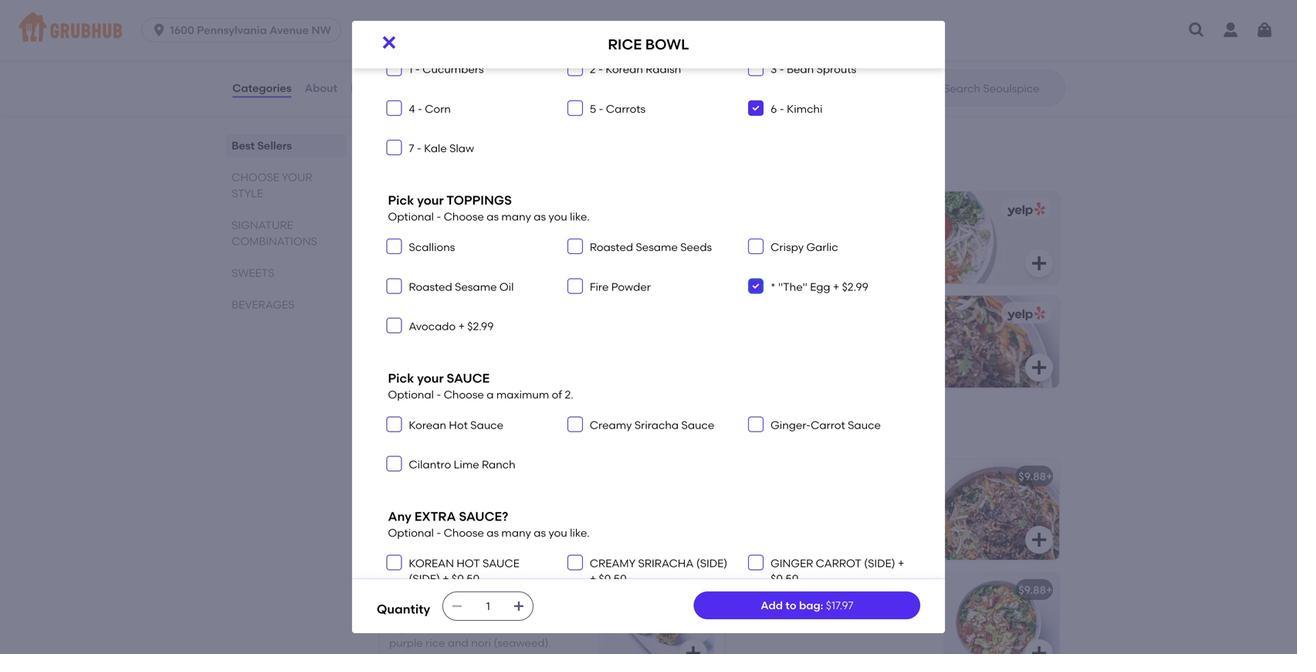 Task type: locate. For each thing, give the bounding box(es) containing it.
3 many from the top
[[502, 526, 531, 540]]

pick inside the 'pick your veggies optional - choose as many as you like.'
[[388, 15, 414, 30]]

ginger carrot (side) + $0.50
[[771, 557, 905, 586]]

korean right the "2"
[[606, 63, 643, 76]]

svg image
[[1188, 21, 1206, 39], [571, 64, 580, 73], [752, 103, 761, 113], [390, 242, 399, 251], [571, 242, 580, 251], [752, 242, 761, 251], [390, 281, 399, 291], [571, 281, 580, 291], [1030, 358, 1049, 377], [390, 420, 399, 429], [752, 420, 761, 429], [390, 558, 399, 567], [571, 558, 580, 567], [451, 600, 464, 612], [513, 600, 525, 612], [684, 644, 703, 654], [1030, 644, 1049, 654]]

like. for any extra sauce?
[[570, 526, 590, 540]]

0 horizontal spatial sesame
[[455, 280, 497, 293]]

sesame
[[735, 557, 776, 571]]

* "the" egg + $2.99
[[771, 280, 869, 293]]

style down maximum
[[505, 423, 555, 443]]

ingredients
[[389, 621, 448, 634]]

(side) for creamy sriracha (side)
[[696, 557, 728, 570]]

toppings
[[447, 193, 512, 208]]

1 orders from the left
[[487, 57, 520, 70]]

1 horizontal spatial a
[[795, 542, 802, 555]]

1 horizontal spatial in
[[783, 542, 792, 555]]

rice bowl up 2 - korean radish
[[608, 36, 689, 53]]

style up signature
[[232, 187, 263, 200]]

0 vertical spatial purple
[[403, 510, 436, 524]]

2 pick from the top
[[388, 193, 414, 208]]

1 vertical spatial bowl
[[417, 473, 451, 486]]

1 on from the left
[[449, 57, 462, 70]]

best sellers down the see details button
[[377, 143, 470, 162]]

0 horizontal spatial on
[[449, 57, 462, 70]]

valid for $10 off
[[700, 57, 725, 70]]

- right 4
[[418, 102, 422, 115]]

more. down 'qualifying'
[[718, 73, 748, 86]]

choose inside choose your style
[[232, 171, 279, 184]]

1 like. from the top
[[570, 32, 590, 45]]

choose inside pick your sauce optional - choose a maximum of 2.
[[444, 388, 484, 401]]

0 horizontal spatial rice bowl
[[389, 473, 451, 486]]

1 horizontal spatial rice bowl
[[608, 36, 689, 53]]

more. inside $10 off offer valid on qualifying orders of $50 or more.
[[718, 73, 748, 86]]

1 vertical spatial style
[[505, 423, 555, 443]]

optional inside the 'pick your veggies optional - choose as many as you like.'
[[388, 32, 434, 45]]

optional inside any extra sauce? optional - choose as many as you like.
[[388, 526, 434, 540]]

0 vertical spatial your
[[417, 15, 444, 30]]

white up "(seaweed)."
[[512, 621, 541, 634]]

1 your from the top
[[417, 15, 444, 30]]

a inside pick your sauce optional - choose a maximum of 2.
[[487, 388, 494, 401]]

4 choose from the top
[[444, 526, 484, 540]]

sesame for oil
[[455, 280, 497, 293]]

orders for qualifying
[[797, 57, 831, 70]]

roasted up 'fire powder'
[[590, 241, 633, 254]]

valid
[[422, 57, 447, 70], [700, 57, 725, 70]]

orders right 3 at the right
[[797, 57, 831, 70]]

choose up signature
[[232, 171, 279, 184]]

choose your style up the lime
[[377, 423, 555, 443]]

best sellers down categories button
[[232, 139, 292, 152]]

valid inside $5 off offer valid on first orders of $25 or more.
[[422, 57, 447, 70]]

on left the first
[[449, 57, 462, 70]]

kale
[[759, 542, 780, 555], [773, 605, 795, 618]]

$15.98
[[807, 251, 838, 264]]

a left maximum
[[487, 388, 494, 401]]

many down grade
[[502, 526, 531, 540]]

promo image
[[578, 50, 634, 106], [856, 50, 912, 106]]

you for toppings
[[549, 210, 567, 223]]

add
[[761, 599, 783, 612]]

many inside the 'pick your veggies optional - choose as many as you like.'
[[502, 32, 531, 45]]

svg image for 7 - kale slaw
[[390, 143, 399, 152]]

3 $0.50 from the left
[[771, 572, 799, 586]]

2 many from the top
[[502, 210, 531, 223]]

valid up $50
[[700, 57, 725, 70]]

you for sauce?
[[549, 526, 567, 540]]

of inside korean-style burrito!  your choice of ingredients wrapped in white or purple rice and nori (seaweed).
[[562, 605, 572, 618]]

off inside $5 off offer valid on first orders of $25 or more.
[[407, 38, 422, 51]]

- up the "korean hot sauce"
[[437, 388, 441, 401]]

0 horizontal spatial rice
[[389, 473, 415, 486]]

pick up $5
[[388, 15, 414, 30]]

1 horizontal spatial white
[[544, 495, 573, 508]]

1 offer from the left
[[392, 57, 419, 70]]

delicious down tossed
[[804, 542, 851, 555]]

$0.50 inside ginger carrot (side) + $0.50
[[771, 572, 799, 586]]

choose up hot at the left of page
[[444, 388, 484, 401]]

0 horizontal spatial choose
[[232, 171, 279, 184]]

roasted down scallions
[[409, 280, 452, 293]]

1 horizontal spatial valid
[[700, 57, 725, 70]]

delicious
[[797, 495, 844, 508], [804, 542, 851, 555]]

2 your from the top
[[417, 193, 444, 208]]

optional for any extra sauce?
[[388, 526, 434, 540]]

0 horizontal spatial off
[[407, 38, 422, 51]]

0 vertical spatial style
[[232, 187, 263, 200]]

2 off from the left
[[690, 38, 704, 51]]

2 horizontal spatial (side)
[[864, 557, 895, 570]]

like. inside any extra sauce? optional - choose as many as you like.
[[570, 526, 590, 540]]

promo image for offer valid on qualifying orders of $50 or more.
[[856, 50, 912, 106]]

or left 1
[[392, 73, 403, 86]]

1 vertical spatial your
[[453, 423, 501, 443]]

1 sauce from the left
[[471, 418, 504, 432]]

2 promo image from the left
[[856, 50, 912, 106]]

salad image
[[944, 573, 1060, 654]]

choose down rice.
[[444, 526, 484, 540]]

0 horizontal spatial choose your style
[[232, 171, 312, 200]]

your left veggies
[[417, 15, 444, 30]]

2 vertical spatial many
[[502, 526, 531, 540]]

- up 1 - cucumbers
[[437, 32, 441, 45]]

rice up perfectly
[[389, 473, 415, 486]]

1 pick from the top
[[388, 15, 414, 30]]

6
[[771, 102, 777, 115]]

optional up 1
[[388, 32, 434, 45]]

purple inside korean-style burrito!  your choice of ingredients wrapped in white or purple rice and nori (seaweed).
[[389, 637, 423, 650]]

avenue
[[270, 24, 309, 37]]

1 vertical spatial delicious
[[804, 542, 851, 555]]

3 you from the top
[[549, 526, 567, 540]]

more. for qualifying
[[718, 73, 748, 86]]

lime
[[454, 458, 479, 471]]

+ inside ginger carrot (side) + $0.50
[[898, 557, 905, 570]]

choose your style up signature
[[232, 171, 312, 200]]

best sellers
[[232, 139, 292, 152], [377, 143, 470, 162]]

choose
[[444, 32, 484, 45], [444, 210, 484, 223], [444, 388, 484, 401], [444, 526, 484, 540]]

1 horizontal spatial (side)
[[696, 557, 728, 570]]

0 vertical spatial yelp image
[[1005, 202, 1046, 217]]

1 vertical spatial like.
[[570, 210, 590, 223]]

0 vertical spatial sesame
[[636, 241, 678, 254]]

style inside choose your style
[[232, 187, 263, 200]]

- down 'extra'
[[437, 526, 441, 540]]

$0.50 down ginger
[[771, 572, 799, 586]]

3 your from the top
[[417, 371, 444, 386]]

sauce for creamy sriracha sauce
[[682, 418, 715, 432]]

offer inside $5 off offer valid on first orders of $25 or more.
[[392, 57, 419, 70]]

1 vertical spatial purple
[[389, 637, 423, 650]]

1 promo image from the left
[[578, 50, 634, 106]]

noodles
[[735, 510, 777, 524]]

1 vertical spatial pick
[[388, 193, 414, 208]]

2 optional from the top
[[388, 210, 434, 223]]

3 choose from the top
[[444, 388, 484, 401]]

you inside the 'pick your veggies optional - choose as many as you like.'
[[549, 32, 567, 45]]

your inside pick your toppings optional - choose as many as you like.
[[417, 193, 444, 208]]

choose inside any extra sauce? optional - choose as many as you like.
[[444, 526, 484, 540]]

off right $10
[[690, 38, 704, 51]]

any extra sauce? optional - choose as many as you like.
[[388, 509, 590, 540]]

1 optional from the top
[[388, 32, 434, 45]]

ginger-
[[771, 418, 811, 432]]

3 like. from the top
[[570, 526, 590, 540]]

more. up see details
[[406, 73, 436, 86]]

0 horizontal spatial orders
[[487, 57, 520, 70]]

optional down any
[[388, 526, 434, 540]]

creamy sriracha sauce
[[590, 418, 715, 432]]

3 sauce from the left
[[848, 418, 881, 432]]

choose inside the 'pick your veggies optional - choose as many as you like.'
[[444, 32, 484, 45]]

- inside any extra sauce? optional - choose as many as you like.
[[437, 526, 441, 540]]

and right to
[[798, 605, 818, 618]]

0 horizontal spatial style
[[232, 187, 263, 200]]

0 vertical spatial sauce
[[447, 371, 490, 386]]

svg image for avocado
[[390, 321, 399, 330]]

1 horizontal spatial on
[[727, 57, 740, 70]]

0 horizontal spatial promo image
[[578, 50, 634, 106]]

bean
[[787, 63, 814, 76]]

of left 2.
[[552, 388, 562, 401]]

korean-
[[389, 605, 431, 618]]

1 horizontal spatial off
[[690, 38, 704, 51]]

$0.50 down hot
[[452, 572, 480, 586]]

0 vertical spatial rice
[[608, 36, 642, 53]]

on for qualifying
[[727, 57, 740, 70]]

of left $50
[[670, 73, 681, 86]]

1 vertical spatial in
[[501, 621, 510, 634]]

white right grade
[[544, 495, 573, 508]]

$0.50 inside creamy sriracha (side) + $0.50
[[599, 572, 627, 586]]

1 off from the left
[[407, 38, 422, 51]]

your inside pick your sauce optional - choose a maximum of 2.
[[417, 371, 444, 386]]

1 many from the top
[[502, 32, 531, 45]]

your down 'avocado'
[[417, 371, 444, 386]]

optional inside pick your sauce optional - choose a maximum of 2.
[[388, 388, 434, 401]]

korean left hot at the left of page
[[409, 418, 446, 432]]

ranch
[[482, 458, 516, 471]]

1 vertical spatial kale
[[773, 605, 795, 618]]

bowl
[[645, 36, 689, 53], [417, 473, 451, 486]]

best seller
[[398, 454, 446, 465]]

0 vertical spatial in
[[783, 542, 792, 555]]

and
[[774, 495, 795, 508], [735, 542, 756, 555], [798, 605, 818, 618], [448, 637, 469, 650]]

purple down perfectly
[[403, 510, 436, 524]]

valid inside $10 off offer valid on qualifying orders of $50 or more.
[[700, 57, 725, 70]]

svg image for 1 - cucumbers
[[390, 64, 399, 73]]

sellers right 7
[[416, 143, 470, 162]]

optional for pick your veggies
[[388, 32, 434, 45]]

maximum
[[496, 388, 549, 401]]

or
[[392, 73, 403, 86], [704, 73, 715, 86], [389, 510, 400, 524], [543, 621, 554, 634]]

orders inside $5 off offer valid on first orders of $25 or more.
[[487, 57, 520, 70]]

starch,
[[773, 526, 809, 539]]

$0.50
[[452, 572, 480, 586], [599, 572, 627, 586], [771, 572, 799, 586]]

more.
[[406, 73, 436, 86], [718, 73, 748, 86]]

rice
[[608, 36, 642, 53], [389, 473, 415, 486]]

svg image for creamy sriracha sauce
[[571, 420, 580, 429]]

or down perfectly
[[389, 510, 400, 524]]

1
[[409, 63, 413, 76]]

you inside pick your toppings optional - choose as many as you like.
[[549, 210, 567, 223]]

korean
[[606, 63, 643, 76], [409, 418, 446, 432]]

1 horizontal spatial rice
[[608, 36, 642, 53]]

klassic
[[807, 233, 853, 246]]

choose down toppings
[[444, 210, 484, 223]]

or right $50
[[704, 73, 715, 86]]

2 vertical spatial your
[[417, 371, 444, 386]]

offer down $5
[[392, 57, 419, 70]]

on inside $10 off offer valid on qualifying orders of $50 or more.
[[727, 57, 740, 70]]

many for sauce?
[[502, 526, 531, 540]]

1 horizontal spatial $0.50
[[599, 572, 627, 586]]

you inside any extra sauce? optional - choose as many as you like.
[[549, 526, 567, 540]]

$2.99 down the roasted sesame oil
[[467, 320, 494, 333]]

sauce for ginger-carrot sauce
[[848, 418, 881, 432]]

orders
[[487, 57, 520, 70], [797, 57, 831, 70]]

sesame left 'seeds'
[[636, 241, 678, 254]]

your inside the 'pick your veggies optional - choose as many as you like.'
[[417, 15, 444, 30]]

1 horizontal spatial promo image
[[856, 50, 912, 106]]

orders inside $10 off offer valid on qualifying orders of $50 or more.
[[797, 57, 831, 70]]

your for veggies
[[417, 15, 444, 30]]

bowl up radish
[[645, 36, 689, 53]]

7
[[409, 142, 414, 155]]

pick down 7
[[388, 193, 414, 208]]

0 horizontal spatial offer
[[392, 57, 419, 70]]

(side) left sesame
[[696, 557, 728, 570]]

and down wrapped
[[448, 637, 469, 650]]

more. for first
[[406, 73, 436, 86]]

offer for $5
[[392, 57, 419, 70]]

1 horizontal spatial style
[[505, 423, 555, 443]]

1 vertical spatial a
[[795, 542, 802, 555]]

choose inside pick your toppings optional - choose as many as you like.
[[444, 210, 484, 223]]

perfectly cooked sushi-grade white or purple rice.
[[389, 495, 573, 524]]

veggies
[[447, 15, 502, 30]]

2 vertical spatial like.
[[570, 526, 590, 540]]

choose down veggies
[[444, 32, 484, 45]]

svg image inside 1600 pennsylvania avenue nw button
[[151, 22, 167, 38]]

of
[[523, 57, 533, 70], [670, 73, 681, 86], [552, 388, 562, 401], [562, 605, 572, 618]]

you for veggies
[[549, 32, 567, 45]]

0 horizontal spatial your
[[282, 171, 312, 184]]

categories
[[232, 81, 292, 94]]

of right choice
[[562, 605, 572, 618]]

1 more. from the left
[[406, 73, 436, 86]]

in up ginger
[[783, 542, 792, 555]]

iceberg
[[849, 605, 889, 618]]

or down choice
[[543, 621, 554, 634]]

rice up 2 - korean radish
[[608, 36, 642, 53]]

*
[[771, 280, 776, 293]]

2 choose from the top
[[444, 210, 484, 223]]

kale left bag:
[[773, 605, 795, 618]]

pick inside pick your sauce optional - choose a maximum of 2.
[[388, 371, 414, 386]]

(side) down korean at the left
[[409, 572, 440, 586]]

0 vertical spatial rice bowl
[[608, 36, 689, 53]]

sauce inside pick your sauce optional - choose a maximum of 2.
[[447, 371, 490, 386]]

in down your
[[501, 621, 510, 634]]

off inside $10 off offer valid on qualifying orders of $50 or more.
[[690, 38, 704, 51]]

your
[[417, 15, 444, 30], [417, 193, 444, 208], [417, 371, 444, 386]]

0 horizontal spatial roasted
[[409, 280, 452, 293]]

choose up best seller
[[377, 423, 450, 443]]

sauce right carrot
[[848, 418, 881, 432]]

2 more. from the left
[[718, 73, 748, 86]]

(side) inside creamy sriracha (side) + $0.50
[[696, 557, 728, 570]]

roasted
[[590, 241, 633, 254], [409, 280, 452, 293]]

- right 6
[[780, 102, 784, 115]]

- right the "2"
[[599, 63, 603, 76]]

orders right the first
[[487, 57, 520, 70]]

(side) inside ginger carrot (side) + $0.50
[[864, 557, 895, 570]]

0 vertical spatial a
[[487, 388, 494, 401]]

2 vertical spatial pick
[[388, 371, 414, 386]]

2 on from the left
[[727, 57, 740, 70]]

pick down 'avocado'
[[388, 371, 414, 386]]

1 vertical spatial sesame
[[455, 280, 497, 293]]

$9.88 +
[[1019, 470, 1053, 483], [673, 583, 707, 596], [1019, 583, 1053, 596]]

-
[[437, 32, 441, 45], [415, 63, 420, 76], [599, 63, 603, 76], [780, 63, 784, 76], [418, 102, 422, 115], [599, 102, 604, 115], [780, 102, 784, 115], [417, 142, 422, 155], [437, 210, 441, 223], [437, 388, 441, 401], [437, 526, 441, 540]]

- right 7
[[417, 142, 422, 155]]

delicious up (japchae)
[[797, 495, 844, 508]]

optional inside pick your toppings optional - choose as many as you like.
[[388, 210, 434, 223]]

many for veggies
[[502, 32, 531, 45]]

2 valid from the left
[[700, 57, 725, 70]]

- up scallions
[[437, 210, 441, 223]]

best
[[232, 139, 255, 152], [377, 143, 413, 162], [398, 454, 418, 465]]

many down veggies
[[502, 32, 531, 45]]

3 pick from the top
[[388, 371, 414, 386]]

bowl down cilantro
[[417, 473, 451, 486]]

3 optional from the top
[[388, 388, 434, 401]]

2 horizontal spatial sauce
[[848, 418, 881, 432]]

rice bowl down cilantro
[[389, 473, 451, 486]]

$0.50 for ginger carrot (side) + $0.50
[[771, 572, 799, 586]]

sriracha
[[635, 418, 679, 432]]

0 vertical spatial many
[[502, 32, 531, 45]]

$0.50 down creamy
[[599, 572, 627, 586]]

a inside chewy and delicious gluten-free noodles (japchae) made from sweet potato starch, tossed with carrots and kale in a delicious soy-garlic- sesame marinade.
[[795, 542, 802, 555]]

combinations
[[232, 235, 317, 248]]

valid right 1
[[422, 57, 447, 70]]

purple down ingredients
[[389, 637, 423, 650]]

2 horizontal spatial $0.50
[[771, 572, 799, 586]]

many inside any extra sauce? optional - choose as many as you like.
[[502, 526, 531, 540]]

choose for toppings
[[444, 210, 484, 223]]

2 $0.50 from the left
[[599, 572, 627, 586]]

0 horizontal spatial more.
[[406, 73, 436, 86]]

carrot
[[816, 557, 862, 570]]

$50
[[683, 73, 702, 86]]

1 vertical spatial white
[[512, 621, 541, 634]]

1 vertical spatial yelp image
[[1005, 306, 1046, 321]]

2 like. from the top
[[570, 210, 590, 223]]

0 vertical spatial you
[[549, 32, 567, 45]]

klassic $15.98
[[807, 233, 853, 264]]

sesame left oil
[[455, 280, 497, 293]]

your up signature
[[282, 171, 312, 184]]

- right 5
[[599, 102, 604, 115]]

0 horizontal spatial in
[[501, 621, 510, 634]]

like. inside pick your toppings optional - choose as many as you like.
[[570, 210, 590, 223]]

like. for pick your veggies
[[570, 32, 590, 45]]

offer inside $10 off offer valid on qualifying orders of $50 or more.
[[670, 57, 697, 70]]

style
[[232, 187, 263, 200], [505, 423, 555, 443]]

carrots
[[874, 526, 911, 539]]

- right 3 at the right
[[780, 63, 784, 76]]

like. inside the 'pick your veggies optional - choose as many as you like.'
[[570, 32, 590, 45]]

1 horizontal spatial your
[[453, 423, 501, 443]]

purple inside the perfectly cooked sushi-grade white or purple rice.
[[403, 510, 436, 524]]

$2.99 right egg
[[842, 280, 869, 293]]

1 horizontal spatial offer
[[670, 57, 697, 70]]

4 optional from the top
[[388, 526, 434, 540]]

many inside pick your toppings optional - choose as many as you like.
[[502, 210, 531, 223]]

optional up scallions
[[388, 210, 434, 223]]

offer up $50
[[670, 57, 697, 70]]

sauce right hot at the left of page
[[471, 418, 504, 432]]

a
[[487, 388, 494, 401], [795, 542, 802, 555]]

0 horizontal spatial (side)
[[409, 572, 440, 586]]

4 - corn
[[409, 102, 451, 115]]

white
[[544, 495, 573, 508], [512, 621, 541, 634]]

kimchi
[[787, 102, 823, 115]]

grade
[[510, 495, 542, 508]]

a up ginger
[[795, 542, 802, 555]]

sellers down categories button
[[257, 139, 292, 152]]

powder
[[611, 280, 651, 293]]

4
[[409, 102, 415, 115]]

0 horizontal spatial sauce
[[471, 418, 504, 432]]

1 yelp image from the top
[[1005, 202, 1046, 217]]

1 horizontal spatial $2.99
[[842, 280, 869, 293]]

+ inside creamy sriracha (side) + $0.50
[[590, 572, 596, 586]]

0 horizontal spatial a
[[487, 388, 494, 401]]

0 vertical spatial korean
[[606, 63, 643, 76]]

2 orders from the left
[[797, 57, 831, 70]]

of left $25
[[523, 57, 533, 70]]

off
[[407, 38, 422, 51], [690, 38, 704, 51]]

gluten-
[[846, 495, 884, 508]]

1 vertical spatial your
[[417, 193, 444, 208]]

1 valid from the left
[[422, 57, 447, 70]]

1 horizontal spatial choose your style
[[377, 423, 555, 443]]

on left 'qualifying'
[[727, 57, 740, 70]]

1 horizontal spatial sesame
[[636, 241, 678, 254]]

1 vertical spatial rice
[[389, 473, 415, 486]]

sauce for korean hot sauce
[[471, 418, 504, 432]]

rice.
[[439, 510, 461, 524]]

reviews
[[351, 81, 394, 94]]

or inside $10 off offer valid on qualifying orders of $50 or more.
[[704, 73, 715, 86]]

0 vertical spatial white
[[544, 495, 573, 508]]

0 vertical spatial kale
[[759, 542, 780, 555]]

2 sauce from the left
[[682, 418, 715, 432]]

2 you from the top
[[549, 210, 567, 223]]

sweets
[[232, 266, 274, 280]]

0 horizontal spatial white
[[512, 621, 541, 634]]

kale up sesame
[[759, 542, 780, 555]]

yelp image
[[1005, 202, 1046, 217], [1005, 306, 1046, 321]]

many down toppings
[[502, 210, 531, 223]]

(side) down the garlic-
[[864, 557, 895, 570]]

best down categories button
[[232, 139, 255, 152]]

0 vertical spatial pick
[[388, 15, 414, 30]]

Search Seoulspice search field
[[942, 81, 1060, 96]]

on inside $5 off offer valid on first orders of $25 or more.
[[449, 57, 462, 70]]

optional up the "korean hot sauce"
[[388, 388, 434, 401]]

cilantro
[[409, 458, 451, 471]]

more. inside $5 off offer valid on first orders of $25 or more.
[[406, 73, 436, 86]]

0 vertical spatial choose
[[232, 171, 279, 184]]

1 vertical spatial korean
[[409, 418, 446, 432]]

2 offer from the left
[[670, 57, 697, 70]]

svg image inside main navigation navigation
[[1188, 21, 1206, 39]]

svg image
[[1256, 21, 1274, 39], [151, 22, 167, 38], [380, 33, 398, 52], [390, 64, 399, 73], [752, 64, 761, 73], [390, 103, 399, 113], [571, 103, 580, 113], [390, 143, 399, 152], [1030, 254, 1049, 273], [752, 281, 761, 291], [390, 321, 399, 330], [571, 420, 580, 429], [390, 459, 399, 468], [1030, 530, 1049, 549], [752, 558, 761, 567]]

pick inside pick your toppings optional - choose as many as you like.
[[388, 193, 414, 208]]

$9.88
[[1019, 470, 1046, 483], [673, 583, 700, 596], [1019, 583, 1046, 596]]

sauce right hot
[[483, 557, 520, 570]]

3
[[771, 63, 777, 76]]

2 vertical spatial you
[[549, 526, 567, 540]]

1 horizontal spatial bowl
[[645, 36, 689, 53]]

creamy
[[590, 418, 632, 432]]

0 horizontal spatial valid
[[422, 57, 447, 70]]

0 vertical spatial like.
[[570, 32, 590, 45]]

sauce inside korean hot sauce (side)
[[483, 557, 520, 570]]

your up scallions
[[417, 193, 444, 208]]

0 horizontal spatial $2.99
[[467, 320, 494, 333]]

0 vertical spatial your
[[282, 171, 312, 184]]

1 horizontal spatial more.
[[718, 73, 748, 86]]

1 you from the top
[[549, 32, 567, 45]]

hearty
[[735, 605, 771, 618]]

0 vertical spatial roasted
[[590, 241, 633, 254]]

- right 1
[[415, 63, 420, 76]]

kale inside hearty kale and crisp iceberg lettuce.
[[773, 605, 795, 618]]

1 choose from the top
[[444, 32, 484, 45]]

1 horizontal spatial roasted
[[590, 241, 633, 254]]

1 vertical spatial you
[[549, 210, 567, 223]]

0 vertical spatial $2.99
[[842, 280, 869, 293]]



Task type: describe. For each thing, give the bounding box(es) containing it.
categories button
[[232, 60, 292, 116]]

2
[[590, 63, 596, 76]]

$9.88 + for korean-style burrito!  your choice of ingredients wrapped in white or purple rice and nori (seaweed).
[[673, 583, 707, 596]]

cucumbers
[[423, 63, 484, 76]]

svg image for ginger carrot (side)
[[752, 558, 761, 567]]

off for $10 off
[[690, 38, 704, 51]]

rice
[[426, 637, 445, 650]]

1 vertical spatial choose
[[377, 423, 450, 443]]

nw
[[312, 24, 331, 37]]

6 - kimchi
[[771, 102, 823, 115]]

egg
[[810, 280, 831, 293]]

any
[[388, 509, 412, 524]]

garlic
[[807, 241, 838, 254]]

3 - bean sprouts
[[771, 63, 857, 76]]

+ $0.50
[[440, 572, 480, 586]]

0 horizontal spatial sellers
[[257, 139, 292, 152]]

korrito image
[[598, 573, 714, 654]]

fire powder
[[590, 280, 651, 293]]

1 vertical spatial $2.99
[[467, 320, 494, 333]]

1600
[[170, 24, 194, 37]]

7 - kale slaw
[[409, 142, 474, 155]]

pick for pick your toppings
[[388, 193, 414, 208]]

your for toppings
[[417, 193, 444, 208]]

marinade.
[[778, 557, 833, 571]]

on for first
[[449, 57, 462, 70]]

sweet
[[894, 510, 925, 524]]

scallions
[[409, 241, 455, 254]]

optional for pick your sauce
[[388, 388, 434, 401]]

or inside the perfectly cooked sushi-grade white or purple rice.
[[389, 510, 400, 524]]

hot
[[457, 557, 480, 570]]

korean hot sauce (side)
[[409, 557, 520, 586]]

(side) for ginger carrot (side)
[[864, 557, 895, 570]]

cilantro lime ranch
[[409, 458, 516, 471]]

roasted sesame seeds
[[590, 241, 712, 254]]

to
[[786, 599, 797, 612]]

best left kale
[[377, 143, 413, 162]]

your
[[498, 605, 521, 618]]

and inside korean-style burrito!  your choice of ingredients wrapped in white or purple rice and nori (seaweed).
[[448, 637, 469, 650]]

corn
[[425, 102, 451, 115]]

many for toppings
[[502, 210, 531, 223]]

crispy garlic
[[771, 241, 838, 254]]

$17.97
[[826, 599, 854, 612]]

signature
[[232, 219, 293, 232]]

svg image for 4 - corn
[[390, 103, 399, 113]]

(seaweed).
[[494, 637, 551, 650]]

of inside $5 off offer valid on first orders of $25 or more.
[[523, 57, 533, 70]]

choose for sauce
[[444, 388, 484, 401]]

pick for pick your veggies
[[388, 15, 414, 30]]

- inside pick your sauce optional - choose a maximum of 2.
[[437, 388, 441, 401]]

orders for first
[[487, 57, 520, 70]]

roasted for roasted sesame seeds
[[590, 241, 633, 254]]

roasted sesame oil
[[409, 280, 514, 293]]

and inside hearty kale and crisp iceberg lettuce.
[[798, 605, 818, 618]]

slaw
[[450, 142, 474, 155]]

soy-
[[853, 542, 875, 555]]

carrot
[[811, 418, 845, 432]]

creamy
[[590, 557, 636, 570]]

1 vertical spatial choose your style
[[377, 423, 555, 443]]

pick for pick your sauce
[[388, 371, 414, 386]]

rice bowl image
[[598, 459, 714, 560]]

radish
[[646, 63, 681, 76]]

of inside pick your sauce optional - choose a maximum of 2.
[[552, 388, 562, 401]]

sprouts
[[817, 63, 857, 76]]

$10 off offer valid on qualifying orders of $50 or more.
[[670, 38, 831, 86]]

first
[[465, 57, 484, 70]]

sauce?
[[459, 509, 508, 524]]

korean-style burrito!  your choice of ingredients wrapped in white or purple rice and nori (seaweed).
[[389, 605, 572, 650]]

reviews button
[[350, 60, 394, 116]]

avocado
[[409, 320, 456, 333]]

about
[[305, 81, 338, 94]]

hearty kale and crisp iceberg lettuce.
[[735, 605, 889, 634]]

0 horizontal spatial korean
[[409, 418, 446, 432]]

offer for $10
[[670, 57, 697, 70]]

noodles image
[[944, 459, 1060, 560]]

off for $5 off
[[407, 38, 422, 51]]

$9.88 for korean-style burrito!  your choice of ingredients wrapped in white or purple rice and nori (seaweed).
[[673, 583, 700, 596]]

white inside korean-style burrito!  your choice of ingredients wrapped in white or purple rice and nori (seaweed).
[[512, 621, 541, 634]]

your inside choose your style
[[282, 171, 312, 184]]

burrito!
[[458, 605, 496, 618]]

valid for $5 off
[[422, 57, 447, 70]]

svg image for * "the" egg
[[752, 281, 761, 291]]

sauce for your
[[447, 371, 490, 386]]

nori
[[471, 637, 491, 650]]

sushi-
[[479, 495, 510, 508]]

sesame for seeds
[[636, 241, 678, 254]]

optional for pick your toppings
[[388, 210, 434, 223]]

in inside chewy and delicious gluten-free noodles (japchae) made from sweet potato starch, tossed with carrots and kale in a delicious soy-garlic- sesame marinade.
[[783, 542, 792, 555]]

(japchae)
[[779, 510, 831, 524]]

$0.50 for creamy sriracha (side) + $0.50
[[599, 572, 627, 586]]

chewy and delicious gluten-free noodles (japchae) made from sweet potato starch, tossed with carrots and kale in a delicious soy-garlic- sesame marinade.
[[735, 495, 925, 571]]

$9.88 + for hearty kale and crisp iceberg lettuce.
[[1019, 583, 1053, 596]]

svg image for 5 - carrots
[[571, 103, 580, 113]]

potato
[[735, 526, 771, 539]]

add to bag: $17.97
[[761, 599, 854, 612]]

svg image for cilantro lime ranch
[[390, 459, 399, 468]]

creamy sriracha (side) + $0.50
[[590, 557, 728, 586]]

1 horizontal spatial korean
[[606, 63, 643, 76]]

chewy
[[735, 495, 771, 508]]

in inside korean-style burrito!  your choice of ingredients wrapped in white or purple rice and nori (seaweed).
[[501, 621, 510, 634]]

salad
[[735, 583, 772, 596]]

avocado + $2.99
[[409, 320, 494, 333]]

fire
[[590, 280, 609, 293]]

ginger
[[771, 557, 813, 570]]

- inside pick your toppings optional - choose as many as you like.
[[437, 210, 441, 223]]

see details button
[[392, 96, 450, 124]]

0 horizontal spatial bowl
[[417, 473, 451, 486]]

promo image for offer valid on first orders of $25 or more.
[[578, 50, 634, 106]]

best left seller
[[398, 454, 418, 465]]

1 $0.50 from the left
[[452, 572, 480, 586]]

0 vertical spatial delicious
[[797, 495, 844, 508]]

1 - cucumbers
[[409, 63, 484, 76]]

5
[[590, 102, 596, 115]]

0 vertical spatial bowl
[[645, 36, 689, 53]]

from
[[867, 510, 892, 524]]

choose for veggies
[[444, 32, 484, 45]]

hot
[[449, 418, 468, 432]]

sauce for hot
[[483, 557, 520, 570]]

$9.88 for hearty kale and crisp iceberg lettuce.
[[1019, 583, 1046, 596]]

style
[[431, 605, 455, 618]]

1 horizontal spatial sellers
[[416, 143, 470, 162]]

cooked
[[438, 495, 477, 508]]

details
[[414, 103, 450, 116]]

svg image for 3 - bean sprouts
[[752, 64, 761, 73]]

choice
[[524, 605, 559, 618]]

(side) inside korean hot sauce (side)
[[409, 572, 440, 586]]

or inside $5 off offer valid on first orders of $25 or more.
[[392, 73, 403, 86]]

and up (japchae)
[[774, 495, 795, 508]]

"the"
[[778, 280, 808, 293]]

0 horizontal spatial best sellers
[[232, 139, 292, 152]]

quantity
[[377, 602, 430, 617]]

with
[[849, 526, 871, 539]]

about button
[[304, 60, 338, 116]]

see
[[392, 103, 412, 116]]

1 vertical spatial rice bowl
[[389, 473, 451, 486]]

or inside korean-style burrito!  your choice of ingredients wrapped in white or purple rice and nori (seaweed).
[[543, 621, 554, 634]]

sriracha
[[638, 557, 694, 570]]

5 - carrots
[[590, 102, 646, 115]]

svg image for 1600 pennsylvania avenue nw
[[151, 22, 167, 38]]

main navigation navigation
[[0, 0, 1297, 60]]

0 vertical spatial choose your style
[[232, 171, 312, 200]]

kale inside chewy and delicious gluten-free noodles (japchae) made from sweet potato starch, tossed with carrots and kale in a delicious soy-garlic- sesame marinade.
[[759, 542, 780, 555]]

signature combinations
[[232, 219, 317, 248]]

svg image for rice bowl
[[380, 33, 398, 52]]

korean
[[409, 557, 454, 570]]

white inside the perfectly cooked sushi-grade white or purple rice.
[[544, 495, 573, 508]]

1600 pennsylvania avenue nw button
[[141, 18, 347, 42]]

1600 pennsylvania avenue nw
[[170, 24, 331, 37]]

- inside the 'pick your veggies optional - choose as many as you like.'
[[437, 32, 441, 45]]

roasted for roasted sesame oil
[[409, 280, 452, 293]]

seller
[[421, 454, 446, 465]]

like. for pick your toppings
[[570, 210, 590, 223]]

Input item quantity number field
[[471, 592, 505, 620]]

2 yelp image from the top
[[1005, 306, 1046, 321]]

and down the potato
[[735, 542, 756, 555]]

1 horizontal spatial best sellers
[[377, 143, 470, 162]]

of inside $10 off offer valid on qualifying orders of $50 or more.
[[670, 73, 681, 86]]

your for sauce
[[417, 371, 444, 386]]

choose for sauce?
[[444, 526, 484, 540]]



Task type: vqa. For each thing, say whether or not it's contained in the screenshot.
contains corresponding to Large Strawberry Yakult Tea
no



